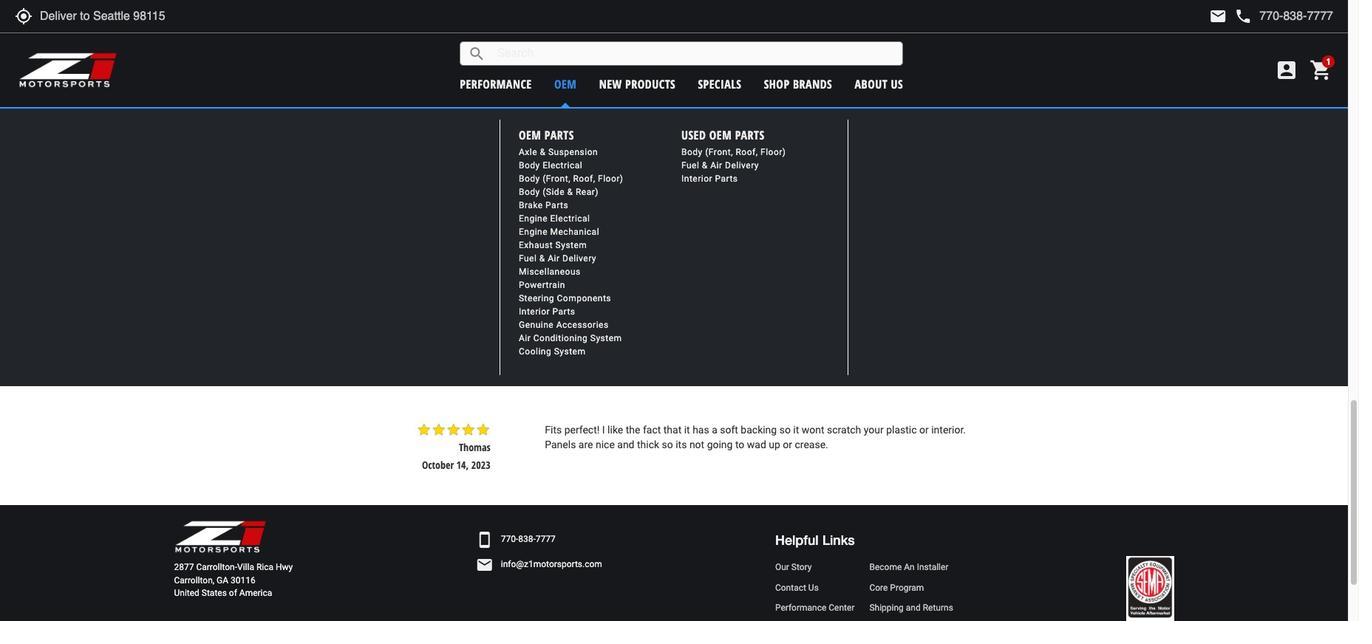 Task type: vqa. For each thing, say whether or not it's contained in the screenshot.
Delivery inside Used Oem Parts Body (Front, Roof, Floor) Fuel & Air Delivery Interior Parts
yes



Task type: describe. For each thing, give the bounding box(es) containing it.
and inside 'fits perfect! i like the fact that it has a soft backing so it wont scratch your plastic or interior. panels are nice and thick so its not going to wad up or crease.'
[[617, 439, 635, 451]]

that inside 'fits perfect! i like the fact that it has a soft backing so it wont scratch your plastic or interior. panels are nice and thick so its not going to wad up or crease.'
[[663, 424, 682, 436]]

0 vertical spatial so
[[779, 424, 791, 436]]

our story link
[[775, 562, 855, 575]]

-
[[643, 38, 646, 52]]

i
[[602, 424, 605, 436]]

the inside 'fits perfect! i like the fact that it has a soft backing so it wont scratch your plastic or interior. panels are nice and thick so its not going to wad up or crease.'
[[626, 424, 640, 436]]

shipping and returns
[[869, 603, 953, 613]]

united
[[174, 588, 199, 598]]

0 vertical spatial interior parts link
[[681, 173, 738, 184]]

of inside 2877 carrollton-villa rica hwy carrollton, ga 30116 united states of america
[[229, 588, 237, 598]]

core program link
[[869, 582, 953, 595]]

1 it from the left
[[684, 424, 690, 436]]

our story
[[775, 563, 812, 573]]

metal
[[695, 38, 719, 52]]

wont
[[802, 424, 824, 436]]

interior.
[[931, 424, 966, 436]]

z1 company logo image
[[174, 520, 266, 555]]

mechanical
[[550, 227, 599, 237]]

powertrain link
[[519, 280, 565, 290]]

2 vertical spatial system
[[554, 346, 586, 357]]

brake
[[519, 200, 543, 210]]

z1 motorsports logo image
[[18, 52, 118, 89]]

about us
[[855, 76, 903, 92]]

7777
[[536, 535, 556, 545]]

fits perfect! i like the fact that it has a soft backing so it wont scratch your plastic or interior. panels are nice and thick so its not going to wad up or crease.
[[545, 424, 966, 451]]

(20mm,
[[888, 50, 919, 64]]

that inside fits the shape of the windshield perfectly, without all the gaps that come with a universal-fit piece. looks fantastic too!
[[829, 323, 847, 335]]

specials link
[[698, 76, 742, 92]]

port
[[623, 38, 640, 52]]

0 vertical spatial and
[[608, 221, 626, 233]]

interior inside oem parts axle & suspension body electrical body (front, roof, floor) body (side & rear) brake parts engine electrical engine mechanical exhaust system fuel & air delivery miscellaneous powertrain steering components interior parts genuine accessories air conditioning system cooling system
[[519, 306, 550, 317]]

fantastic
[[575, 338, 616, 349]]

perfectly, inside fits the shape of the windshield perfectly, without all the gaps that come with a universal-fit piece. looks fantastic too!
[[693, 323, 734, 335]]

fact
[[643, 424, 661, 436]]

exhaust inside oem parts axle & suspension body electrical body (front, roof, floor) body (side & rear) brake parts engine electrical engine mechanical exhaust system fuel & air delivery miscellaneous powertrain steering components interior parts genuine accessories air conditioning system cooling system
[[519, 240, 553, 250]]

mail link
[[1209, 7, 1227, 25]]

helpful links
[[775, 532, 855, 548]]

us for contact us
[[808, 583, 819, 593]]

body (side & rear) link
[[519, 187, 599, 197]]

fuel inside oem parts axle & suspension body electrical body (front, roof, floor) body (side & rear) brake parts engine electrical engine mechanical exhaust system fuel & air delivery miscellaneous powertrain steering components interior parts genuine accessories air conditioning system cooling system
[[519, 253, 537, 264]]

steering
[[519, 293, 554, 303]]

fits for fits the shape of the windshield perfectly, without all the gaps that come with a universal-fit piece. looks fantastic too!
[[545, 323, 562, 335]]

2877
[[174, 563, 194, 573]]

delivery inside oem parts axle & suspension body electrical body (front, roof, floor) body (side & rear) brake parts engine electrical engine mechanical exhaust system fuel & air delivery miscellaneous powertrain steering components interior parts genuine accessories air conditioning system cooling system
[[562, 253, 596, 264]]

axle & suspension link
[[519, 147, 598, 157]]

rear)
[[576, 187, 599, 197]]

the up looks
[[564, 323, 579, 335]]

oem inside used oem parts body (front, roof, floor) fuel & air delivery interior parts
[[709, 127, 732, 143]]

air conditioning system link
[[519, 333, 622, 343]]

770-
[[501, 535, 518, 545]]

25mm,
[[922, 50, 950, 64]]

universal-
[[909, 323, 953, 335]]

sema member logo image
[[1126, 556, 1174, 622]]

1 vertical spatial interior parts link
[[519, 306, 575, 317]]

backing
[[741, 424, 777, 436]]

bolt
[[728, 38, 745, 52]]

fuel inside used oem parts body (front, roof, floor) fuel & air delivery interior parts
[[681, 160, 699, 170]]

all
[[774, 323, 785, 335]]

838-
[[518, 535, 536, 545]]

fits for fits perfect! i like the fact that it has a soft backing so it wont scratch your plastic or interior. panels are nice and thick so its not going to wad up or crease.
[[545, 424, 562, 436]]

used oem parts link
[[681, 127, 765, 144]]

770-838-7777 link
[[501, 534, 556, 547]]

links
[[822, 532, 855, 548]]

$34.99
[[560, 85, 586, 99]]

0 vertical spatial a
[[676, 221, 681, 233]]

oem parts link
[[519, 127, 574, 144]]

accessories
[[556, 320, 609, 330]]

my_location
[[15, 7, 33, 25]]

0 horizontal spatial air
[[519, 333, 531, 343]]

roof, inside used oem parts body (front, roof, floor) fuel & air delivery interior parts
[[736, 147, 758, 157]]

smartphone
[[476, 531, 494, 549]]

delivery inside used oem parts body (front, roof, floor) fuel & air delivery interior parts
[[725, 160, 759, 170]]

used oem parts body (front, roof, floor) fuel & air delivery interior parts
[[681, 127, 786, 184]]

parts down body (side & rear) link
[[546, 200, 568, 210]]

fits for fits perfectly, and the bag is a nice touch
[[545, 221, 562, 233]]

too!
[[619, 338, 636, 349]]

contact us
[[775, 583, 819, 593]]

exhaust inside z1 metal 2 bolt exhaust gaskets star star star star star_half (36) $14
[[747, 38, 779, 52]]

conditioning
[[533, 333, 588, 343]]

story
[[791, 563, 812, 573]]

0 vertical spatial fuel & air delivery link
[[681, 160, 759, 170]]

bolt-
[[925, 38, 944, 52]]

new products link
[[599, 76, 676, 92]]

program
[[890, 583, 924, 593]]

core
[[869, 583, 888, 593]]

brands
[[793, 76, 832, 92]]

1 horizontal spatial air
[[548, 253, 560, 264]]

components
[[557, 293, 611, 303]]

like
[[608, 424, 623, 436]]

new products
[[599, 76, 676, 92]]

with
[[878, 323, 898, 335]]

2 it from the left
[[793, 424, 799, 436]]

perfect!
[[564, 424, 600, 436]]

brake parts link
[[519, 200, 568, 210]]

gaps
[[804, 323, 827, 335]]

a inside fits the shape of the windshield perfectly, without all the gaps that come with a universal-fit piece. looks fantastic too!
[[900, 323, 906, 335]]

shopping_cart link
[[1306, 58, 1333, 82]]

performance center link
[[775, 602, 855, 615]]

0 vertical spatial system
[[555, 240, 587, 250]]

aluminum for &
[[880, 38, 922, 52]]

parts right r35
[[735, 127, 765, 143]]

nice inside 'fits perfect! i like the fact that it has a soft backing so it wont scratch your plastic or interior. panels are nice and thick so its not going to wad up or crease.'
[[596, 439, 615, 451]]

1 vertical spatial system
[[590, 333, 622, 343]]

(change model) link
[[735, 115, 802, 129]]

z1 for star
[[683, 38, 692, 52]]

z1 for heater
[[500, 38, 509, 52]]

piece.
[[964, 323, 992, 335]]

2 vertical spatial and
[[906, 603, 921, 613]]

roof, inside oem parts axle & suspension body electrical body (front, roof, floor) body (side & rear) brake parts engine electrical engine mechanical exhaust system fuel & air delivery miscellaneous powertrain steering components interior parts genuine accessories air conditioning system cooling system
[[573, 173, 595, 184]]

info@z1motorsports.com
[[501, 560, 602, 570]]

body down the body electrical link
[[519, 173, 540, 184]]

the up "too!"
[[624, 323, 639, 335]]

thick
[[637, 439, 659, 451]]

1 vertical spatial electrical
[[550, 213, 590, 224]]

an
[[904, 563, 915, 573]]

helpful
[[775, 532, 819, 548]]

star_half
[[760, 55, 775, 70]]

oem link
[[554, 76, 577, 92]]

body inside used oem parts body (front, roof, floor) fuel & air delivery interior parts
[[681, 147, 703, 157]]

heater
[[548, 50, 575, 64]]

smartphone 770-838-7777
[[476, 531, 556, 549]]

core program
[[869, 583, 924, 593]]

states
[[202, 588, 227, 598]]



Task type: locate. For each thing, give the bounding box(es) containing it.
carrollton,
[[174, 575, 214, 586]]

0 horizontal spatial delivery
[[562, 253, 596, 264]]

engine
[[519, 213, 548, 224], [519, 227, 548, 237]]

installer
[[917, 563, 949, 573]]

1 horizontal spatial oem
[[554, 76, 577, 92]]

floor) inside oem parts axle & suspension body electrical body (front, roof, floor) body (side & rear) brake parts engine electrical engine mechanical exhaust system fuel & air delivery miscellaneous powertrain steering components interior parts genuine accessories air conditioning system cooling system
[[598, 173, 623, 184]]

1 vertical spatial nice
[[596, 439, 615, 451]]

0 vertical spatial nice
[[684, 221, 703, 233]]

fuel down used
[[681, 160, 699, 170]]

fit
[[953, 323, 962, 335]]

0 vertical spatial perfectly,
[[564, 221, 606, 233]]

1 vertical spatial fuel & air delivery link
[[519, 253, 596, 264]]

2
[[721, 38, 726, 52]]

floor) up rear)
[[598, 173, 623, 184]]

1 horizontal spatial it
[[793, 424, 799, 436]]

0 vertical spatial air
[[710, 160, 723, 170]]

a right is
[[676, 221, 681, 233]]

engine mechanical link
[[519, 227, 599, 237]]

0 vertical spatial floor)
[[761, 147, 786, 157]]

thomas
[[459, 440, 491, 454]]

nice down i
[[596, 439, 615, 451]]

0 vertical spatial delivery
[[725, 160, 759, 170]]

1 horizontal spatial perfectly,
[[693, 323, 734, 335]]

aluminum left coolant
[[512, 38, 554, 52]]

the right "all"
[[787, 323, 802, 335]]

panels
[[545, 439, 576, 451]]

0 horizontal spatial exhaust
[[519, 240, 553, 250]]

system down accessories
[[590, 333, 622, 343]]

1 horizontal spatial a
[[712, 424, 717, 436]]

0 vertical spatial exhaust
[[747, 38, 779, 52]]

shape
[[581, 323, 609, 335]]

1 vertical spatial roof,
[[573, 173, 595, 184]]

30mm)
[[961, 50, 990, 64]]

1 vertical spatial (front,
[[543, 173, 571, 184]]

2 vertical spatial air
[[519, 333, 531, 343]]

2 z1 from the left
[[683, 38, 692, 52]]

0 horizontal spatial (front,
[[543, 173, 571, 184]]

body (front, roof, floor) link up body (side & rear) link
[[519, 173, 623, 184]]

parts up genuine accessories link
[[552, 306, 575, 317]]

1 horizontal spatial aluminum
[[880, 38, 922, 52]]

oem for oem
[[554, 76, 577, 92]]

1 vertical spatial fuel
[[519, 253, 537, 264]]

october
[[422, 458, 454, 472]]

a right has
[[712, 424, 717, 436]]

oem inside oem parts axle & suspension body electrical body (front, roof, floor) body (side & rear) brake parts engine electrical engine mechanical exhaust system fuel & air delivery miscellaneous powertrain steering components interior parts genuine accessories air conditioning system cooling system
[[519, 127, 541, 143]]

0 vertical spatial fits
[[545, 221, 562, 233]]

the
[[628, 221, 643, 233], [564, 323, 579, 335], [624, 323, 639, 335], [787, 323, 802, 335], [626, 424, 640, 436]]

0 vertical spatial roof,
[[736, 147, 758, 157]]

2 vertical spatial fits
[[545, 424, 562, 436]]

that
[[829, 323, 847, 335], [663, 424, 682, 436]]

z1 left "metal"
[[683, 38, 692, 52]]

0 vertical spatial us
[[891, 76, 903, 92]]

floor)
[[761, 147, 786, 157], [598, 173, 623, 184]]

2 vertical spatial a
[[712, 424, 717, 436]]

shop brands link
[[764, 76, 832, 92]]

2 aluminum from the left
[[880, 38, 922, 52]]

0 vertical spatial that
[[829, 323, 847, 335]]

fuel up miscellaneous link
[[519, 253, 537, 264]]

14,
[[456, 458, 469, 472]]

carrollton-
[[196, 563, 237, 573]]

that up the its
[[663, 424, 682, 436]]

0 horizontal spatial interior parts link
[[519, 306, 575, 317]]

fuel & air delivery link down exhaust system "link"
[[519, 253, 596, 264]]

r35
[[708, 115, 730, 129]]

it left has
[[684, 424, 690, 436]]

performance link
[[460, 76, 532, 92]]

fits up exhaust system "link"
[[545, 221, 562, 233]]

0 vertical spatial body (front, roof, floor) link
[[681, 147, 786, 157]]

the right like
[[626, 424, 640, 436]]

2 fits from the top
[[545, 323, 562, 335]]

of inside fits the shape of the windshield perfectly, without all the gaps that come with a universal-fit piece. looks fantastic too!
[[612, 323, 622, 335]]

has
[[693, 424, 709, 436]]

roof, down used oem parts 'link'
[[736, 147, 758, 157]]

a inside 'fits perfect! i like the fact that it has a soft backing so it wont scratch your plastic or interior. panels are nice and thick so its not going to wad up or crease.'
[[712, 424, 717, 436]]

0 horizontal spatial so
[[662, 439, 673, 451]]

of down 30116
[[229, 588, 237, 598]]

and down like
[[617, 439, 635, 451]]

0 horizontal spatial roof,
[[573, 173, 595, 184]]

body down axle
[[519, 160, 540, 170]]

1 horizontal spatial z1
[[683, 38, 692, 52]]

1 vertical spatial so
[[662, 439, 673, 451]]

(front, down used oem parts 'link'
[[705, 147, 733, 157]]

the left bag
[[628, 221, 643, 233]]

1 vertical spatial delivery
[[562, 253, 596, 264]]

cnc aluminum bolt-on wheel spacers (20mm, 25mm, & 30mm) star star star
[[855, 38, 990, 81]]

1 horizontal spatial delivery
[[725, 160, 759, 170]]

body electrical link
[[519, 160, 583, 170]]

is
[[665, 221, 673, 233]]

1 horizontal spatial or
[[919, 424, 929, 436]]

0 horizontal spatial fuel
[[519, 253, 537, 264]]

0 horizontal spatial fuel & air delivery link
[[519, 253, 596, 264]]

shipping
[[869, 603, 904, 613]]

oem down "heater"
[[554, 76, 577, 92]]

1 vertical spatial us
[[808, 583, 819, 593]]

1 fits from the top
[[545, 221, 562, 233]]

1 horizontal spatial roof,
[[736, 147, 758, 157]]

1 vertical spatial air
[[548, 253, 560, 264]]

1 vertical spatial that
[[663, 424, 682, 436]]

0 vertical spatial fuel
[[681, 160, 699, 170]]

wheel
[[958, 38, 984, 52]]

1 z1 from the left
[[500, 38, 509, 52]]

or right up
[[783, 439, 792, 451]]

& right "25mm,"
[[953, 50, 959, 64]]

hose
[[578, 50, 598, 64]]

z1 right search
[[500, 38, 509, 52]]

engine down 'brake'
[[519, 213, 548, 224]]

or right plastic
[[919, 424, 929, 436]]

of up "too!"
[[612, 323, 622, 335]]

performance
[[460, 76, 532, 92]]

delivery down used oem parts 'link'
[[725, 160, 759, 170]]

fits up panels
[[545, 424, 562, 436]]

1 horizontal spatial floor)
[[761, 147, 786, 157]]

0 vertical spatial electrical
[[543, 160, 583, 170]]

it left wont on the right
[[793, 424, 799, 436]]

come
[[850, 323, 876, 335]]

z1 aluminum coolant bleeder port - heater hose star star star star star (136) $34.99
[[500, 38, 646, 99]]

& down used
[[702, 160, 708, 170]]

1 horizontal spatial us
[[891, 76, 903, 92]]

& inside used oem parts body (front, roof, floor) fuel & air delivery interior parts
[[702, 160, 708, 170]]

1 vertical spatial a
[[900, 323, 906, 335]]

engine up exhaust system "link"
[[519, 227, 548, 237]]

1 vertical spatial of
[[229, 588, 237, 598]]

body down used
[[681, 147, 703, 157]]

1 horizontal spatial interior
[[681, 173, 712, 184]]

& right (side
[[567, 187, 573, 197]]

1 horizontal spatial fuel
[[681, 160, 699, 170]]

so
[[779, 424, 791, 436], [662, 439, 673, 451]]

interior down used
[[681, 173, 712, 184]]

floor) inside used oem parts body (front, roof, floor) fuel & air delivery interior parts
[[761, 147, 786, 157]]

delivery down mechanical
[[562, 253, 596, 264]]

parts up axle & suspension 'link'
[[545, 127, 574, 143]]

fuel & air delivery link down used oem parts 'link'
[[681, 160, 759, 170]]

center
[[829, 603, 855, 613]]

1 horizontal spatial (front,
[[705, 147, 733, 157]]

1 vertical spatial and
[[617, 439, 635, 451]]

miscellaneous link
[[519, 266, 581, 277]]

z1 inside z1 metal 2 bolt exhaust gaskets star star star star star_half (36) $14
[[683, 38, 692, 52]]

about us link
[[855, 76, 903, 92]]

exhaust system link
[[519, 240, 587, 250]]

2 engine from the top
[[519, 227, 548, 237]]

us right about
[[891, 76, 903, 92]]

3 fits from the top
[[545, 424, 562, 436]]

system down mechanical
[[555, 240, 587, 250]]

email
[[476, 556, 494, 574]]

that right gaps
[[829, 323, 847, 335]]

star
[[701, 55, 716, 70], [716, 55, 731, 70], [731, 55, 745, 70], [745, 55, 760, 70], [523, 66, 538, 81], [538, 66, 553, 81], [553, 66, 568, 81], [568, 66, 583, 81], [583, 66, 597, 81], [873, 66, 888, 81], [888, 66, 903, 81], [903, 66, 917, 81], [417, 423, 431, 437], [431, 423, 446, 437], [446, 423, 461, 437], [461, 423, 476, 437], [476, 423, 491, 437]]

ga
[[217, 575, 228, 586]]

0 horizontal spatial a
[[676, 221, 681, 233]]

1 vertical spatial or
[[783, 439, 792, 451]]

search
[[468, 45, 486, 62]]

exhaust up star_half
[[747, 38, 779, 52]]

body (front, roof, floor) link down used oem parts 'link'
[[681, 147, 786, 157]]

roof, up rear)
[[573, 173, 595, 184]]

aluminum right cnc
[[880, 38, 922, 52]]

2 horizontal spatial air
[[710, 160, 723, 170]]

coolant
[[557, 38, 588, 52]]

shop
[[764, 76, 790, 92]]

parts down used oem parts 'link'
[[715, 173, 738, 184]]

air down used oem parts 'link'
[[710, 160, 723, 170]]

it
[[684, 424, 690, 436], [793, 424, 799, 436]]

a
[[676, 221, 681, 233], [900, 323, 906, 335], [712, 424, 717, 436]]

air inside used oem parts body (front, roof, floor) fuel & air delivery interior parts
[[710, 160, 723, 170]]

interior parts link down steering in the top left of the page
[[519, 306, 575, 317]]

windshield
[[641, 323, 690, 335]]

us for about us
[[891, 76, 903, 92]]

become
[[869, 563, 902, 573]]

(front, inside used oem parts body (front, roof, floor) fuel & air delivery interior parts
[[705, 147, 733, 157]]

body
[[681, 147, 703, 157], [519, 160, 540, 170], [519, 173, 540, 184], [519, 187, 540, 197]]

1 vertical spatial perfectly,
[[693, 323, 734, 335]]

0 horizontal spatial nice
[[596, 439, 615, 451]]

0 horizontal spatial or
[[783, 439, 792, 451]]

electrical down axle & suspension 'link'
[[543, 160, 583, 170]]

about
[[855, 76, 888, 92]]

currently
[[597, 115, 647, 129]]

so up up
[[779, 424, 791, 436]]

& up miscellaneous link
[[539, 253, 545, 264]]

and left bag
[[608, 221, 626, 233]]

1 engine from the top
[[519, 213, 548, 224]]

interior inside used oem parts body (front, roof, floor) fuel & air delivery interior parts
[[681, 173, 712, 184]]

electrical up mechanical
[[550, 213, 590, 224]]

account_box
[[1275, 58, 1299, 82]]

2 horizontal spatial oem
[[709, 127, 732, 143]]

aluminum inside "cnc aluminum bolt-on wheel spacers (20mm, 25mm, & 30mm) star star star"
[[880, 38, 922, 52]]

(136)
[[600, 68, 623, 79]]

system down "air conditioning system" link
[[554, 346, 586, 357]]

perfectly, down rear)
[[564, 221, 606, 233]]

email info@z1motorsports.com
[[476, 556, 602, 574]]

info@z1motorsports.com link
[[501, 559, 602, 572]]

0 horizontal spatial aluminum
[[512, 38, 554, 52]]

aluminum inside z1 aluminum coolant bleeder port - heater hose star star star star star (136) $34.99
[[512, 38, 554, 52]]

& inside "cnc aluminum bolt-on wheel spacers (20mm, 25mm, & 30mm) star star star"
[[953, 50, 959, 64]]

body up 'brake'
[[519, 187, 540, 197]]

model)
[[772, 115, 802, 129]]

1 horizontal spatial interior parts link
[[681, 173, 738, 184]]

1 horizontal spatial of
[[612, 323, 622, 335]]

1 aluminum from the left
[[512, 38, 554, 52]]

0 vertical spatial (front,
[[705, 147, 733, 157]]

phone
[[1234, 7, 1252, 25]]

aluminum
[[512, 38, 554, 52], [880, 38, 922, 52]]

Search search field
[[486, 42, 903, 65]]

nice right is
[[684, 221, 703, 233]]

0 horizontal spatial perfectly,
[[564, 221, 606, 233]]

0 horizontal spatial z1
[[500, 38, 509, 52]]

america
[[239, 588, 272, 598]]

& right axle
[[540, 147, 546, 157]]

cooling system link
[[519, 346, 586, 357]]

soft
[[720, 424, 738, 436]]

aluminum for star
[[512, 38, 554, 52]]

1 vertical spatial engine
[[519, 227, 548, 237]]

gaskets
[[781, 38, 812, 52]]

2 horizontal spatial a
[[900, 323, 906, 335]]

us down our story link
[[808, 583, 819, 593]]

(front, up body (side & rear) link
[[543, 173, 571, 184]]

hwy
[[276, 563, 293, 573]]

z1 metal 2 bolt exhaust gaskets star star star star star_half (36) $14
[[683, 38, 812, 87]]

used
[[681, 127, 706, 143]]

contact us link
[[775, 582, 855, 595]]

interior up "genuine"
[[519, 306, 550, 317]]

0 horizontal spatial us
[[808, 583, 819, 593]]

and down "core program" link
[[906, 603, 921, 613]]

us
[[891, 76, 903, 92], [808, 583, 819, 593]]

0 horizontal spatial of
[[229, 588, 237, 598]]

a right with
[[900, 323, 906, 335]]

performance
[[775, 603, 827, 613]]

1 horizontal spatial so
[[779, 424, 791, 436]]

0 vertical spatial of
[[612, 323, 622, 335]]

shopping_cart
[[1310, 58, 1333, 82]]

mail
[[1209, 7, 1227, 25]]

rica
[[256, 563, 273, 573]]

oem for oem parts axle & suspension body electrical body (front, roof, floor) body (side & rear) brake parts engine electrical engine mechanical exhaust system fuel & air delivery miscellaneous powertrain steering components interior parts genuine accessories air conditioning system cooling system
[[519, 127, 541, 143]]

suspension
[[548, 147, 598, 157]]

1 vertical spatial exhaust
[[519, 240, 553, 250]]

oem up axle
[[519, 127, 541, 143]]

1 horizontal spatial nice
[[684, 221, 703, 233]]

genuine accessories link
[[519, 320, 609, 330]]

1 horizontal spatial exhaust
[[747, 38, 779, 52]]

0 vertical spatial engine
[[519, 213, 548, 224]]

0 vertical spatial interior
[[681, 173, 712, 184]]

0 horizontal spatial body (front, roof, floor) link
[[519, 173, 623, 184]]

going
[[707, 439, 733, 451]]

fits inside fits the shape of the windshield perfectly, without all the gaps that come with a universal-fit piece. looks fantastic too!
[[545, 323, 562, 335]]

so left the its
[[662, 439, 673, 451]]

perfectly, left without
[[693, 323, 734, 335]]

fits inside 'fits perfect! i like the fact that it has a soft backing so it wont scratch your plastic or interior. panels are nice and thick so its not going to wad up or crease.'
[[545, 424, 562, 436]]

exhaust down engine mechanical link
[[519, 240, 553, 250]]

air up cooling
[[519, 333, 531, 343]]

are
[[579, 439, 593, 451]]

on
[[944, 38, 956, 52]]

0 horizontal spatial floor)
[[598, 173, 623, 184]]

0 horizontal spatial it
[[684, 424, 690, 436]]

(front, inside oem parts axle & suspension body electrical body (front, roof, floor) body (side & rear) brake parts engine electrical engine mechanical exhaust system fuel & air delivery miscellaneous powertrain steering components interior parts genuine accessories air conditioning system cooling system
[[543, 173, 571, 184]]

returns
[[923, 603, 953, 613]]

interior parts link down used oem parts 'link'
[[681, 173, 738, 184]]

fits up looks
[[545, 323, 562, 335]]

1 horizontal spatial fuel & air delivery link
[[681, 160, 759, 170]]

0 horizontal spatial oem
[[519, 127, 541, 143]]

touch
[[705, 221, 731, 233]]

genuine
[[519, 320, 554, 330]]

z1 inside z1 aluminum coolant bleeder port - heater hose star star star star star (136) $34.99
[[500, 38, 509, 52]]

1 vertical spatial floor)
[[598, 173, 623, 184]]

fuel & air delivery link
[[681, 160, 759, 170], [519, 253, 596, 264]]

1 vertical spatial fits
[[545, 323, 562, 335]]

1 vertical spatial interior
[[519, 306, 550, 317]]

1 horizontal spatial that
[[829, 323, 847, 335]]

oem right used
[[709, 127, 732, 143]]

0 horizontal spatial interior
[[519, 306, 550, 317]]

floor) down (change model) link on the right of page
[[761, 147, 786, 157]]

1 horizontal spatial body (front, roof, floor) link
[[681, 147, 786, 157]]

air down exhaust system "link"
[[548, 253, 560, 264]]

0 horizontal spatial that
[[663, 424, 682, 436]]



